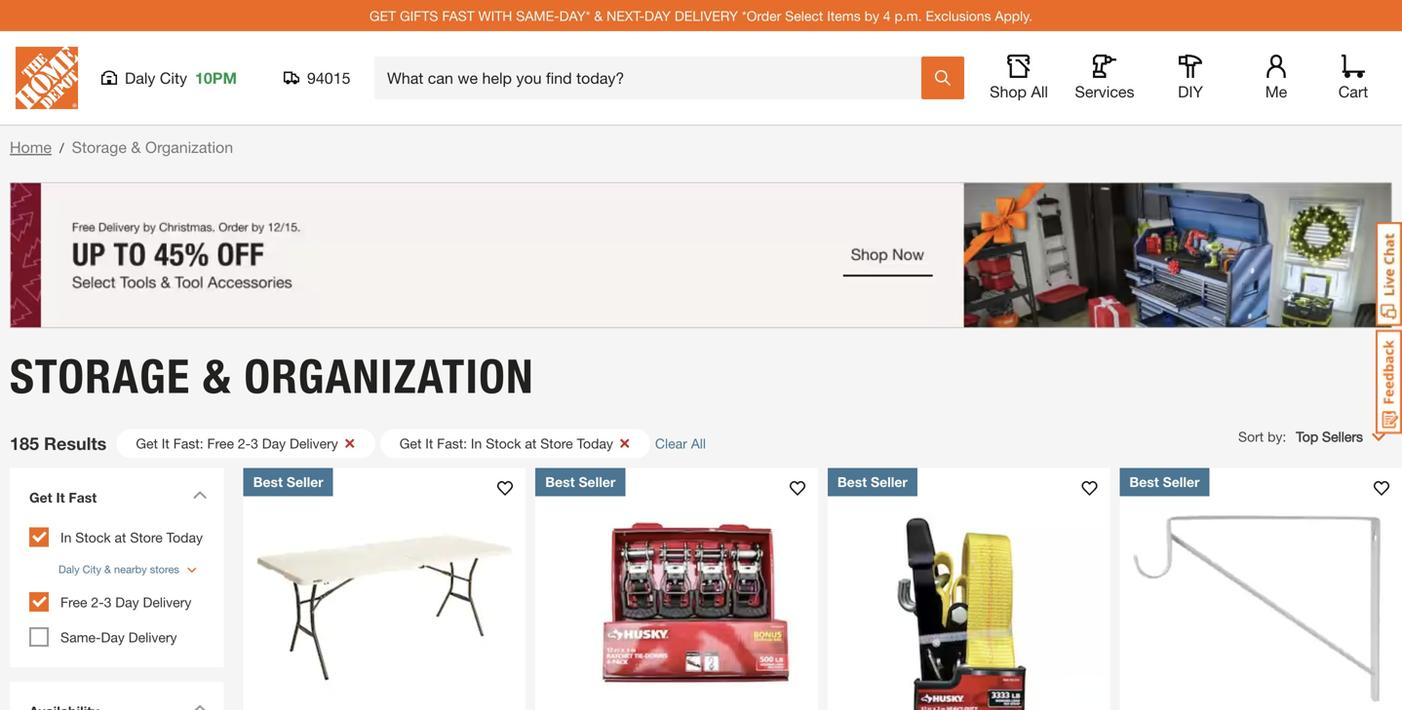 Task type: describe. For each thing, give the bounding box(es) containing it.
daly for daly city & nearby stores
[[59, 563, 80, 576]]

get gifts fast with same-day* & next-day delivery *order select items by 4 p.m. exclusions apply.
[[369, 8, 1033, 24]]

by
[[865, 8, 879, 24]]

in stock at store today
[[60, 530, 203, 546]]

get it fast: free 2-3 day delivery button
[[116, 429, 375, 459]]

get for get it fast: in stock at store today
[[400, 436, 422, 452]]

gifts
[[400, 8, 438, 24]]

seller for 27 ft. x 2 in. heavy-duty ratchet tie-down strap with j hook image
[[871, 474, 908, 490]]

0 vertical spatial storage
[[72, 138, 127, 156]]

diy
[[1178, 82, 1203, 101]]

home / storage & organization
[[10, 138, 233, 156]]

sort
[[1238, 429, 1264, 445]]

next-
[[607, 8, 645, 24]]

2- inside button
[[238, 436, 251, 452]]

shop all button
[[988, 55, 1050, 101]]

all for clear all
[[691, 436, 706, 452]]

stock inside button
[[486, 436, 521, 452]]

results
[[44, 433, 107, 454]]

1 vertical spatial organization
[[244, 348, 534, 405]]

clear all button
[[655, 434, 721, 454]]

day*
[[559, 8, 590, 24]]

185
[[10, 433, 39, 454]]

1 vertical spatial storage
[[10, 348, 190, 405]]

get it fast: in stock at store today
[[400, 436, 613, 452]]

same-
[[60, 630, 101, 646]]

p.m.
[[895, 8, 922, 24]]

day inside button
[[262, 436, 286, 452]]

it for get it fast: free 2-3 day delivery
[[162, 436, 170, 452]]

cart link
[[1332, 55, 1375, 101]]

fast: for in
[[437, 436, 467, 452]]

seller for 12 ft. x 1 in. ratchet tie-down straps with s-hook (4-pack) image
[[579, 474, 616, 490]]

6 ft. fold-in-half table: almond image
[[243, 468, 526, 711]]

daly for daly city 10pm
[[125, 69, 155, 87]]

by:
[[1268, 429, 1286, 445]]

0 horizontal spatial in
[[60, 530, 72, 546]]

best for 12 ft. x 1 in. ratchet tie-down straps with s-hook (4-pack) image
[[545, 474, 575, 490]]

exclusions
[[926, 8, 991, 24]]

delivery
[[675, 8, 738, 24]]

fast
[[442, 8, 475, 24]]

get it fast
[[29, 490, 97, 506]]

city for &
[[83, 563, 101, 576]]

get
[[369, 8, 396, 24]]

free inside the get it fast: free 2-3 day delivery button
[[207, 436, 234, 452]]

1 vertical spatial store
[[130, 530, 163, 546]]

fast: for free
[[173, 436, 203, 452]]

get it fast: free 2-3 day delivery
[[136, 436, 338, 452]]

clear
[[655, 436, 687, 452]]

white heavy-duty shelf bracket and rod support image
[[1120, 468, 1402, 711]]

1 vertical spatial today
[[166, 530, 203, 546]]

2 vertical spatial delivery
[[128, 630, 177, 646]]

1 vertical spatial 3
[[104, 595, 112, 611]]

1 vertical spatial delivery
[[143, 595, 191, 611]]

sponsored banner image
[[10, 182, 1392, 328]]

best seller for 12 ft. x 1 in. ratchet tie-down straps with s-hook (4-pack) image
[[545, 474, 616, 490]]

it for get it fast: in stock at store today
[[425, 436, 433, 452]]

same-day delivery
[[60, 630, 177, 646]]

best seller for 27 ft. x 2 in. heavy-duty ratchet tie-down strap with j hook image
[[837, 474, 908, 490]]

at inside get it fast: in stock at store today button
[[525, 436, 537, 452]]

in stock at store today link
[[60, 530, 203, 546]]

27 ft. x 2 in. heavy-duty ratchet tie-down strap with j hook image
[[828, 468, 1110, 711]]

nearby
[[114, 563, 147, 576]]

with
[[478, 8, 512, 24]]

today inside button
[[577, 436, 613, 452]]

0 horizontal spatial at
[[115, 530, 126, 546]]

cart
[[1339, 82, 1368, 101]]

0 horizontal spatial stock
[[75, 530, 111, 546]]

home
[[10, 138, 52, 156]]

top
[[1296, 429, 1318, 445]]

day
[[645, 8, 671, 24]]

clear all
[[655, 436, 706, 452]]

What can we help you find today? search field
[[387, 58, 920, 98]]

daly city 10pm
[[125, 69, 237, 87]]

best seller for white heavy-duty shelf bracket and rod support image
[[1130, 474, 1200, 490]]

sellers
[[1322, 429, 1363, 445]]



Task type: vqa. For each thing, say whether or not it's contained in the screenshot.
Your
no



Task type: locate. For each thing, give the bounding box(es) containing it.
get it fast: in stock at store today button
[[380, 429, 650, 459]]

city for 10pm
[[160, 69, 187, 87]]

city
[[160, 69, 187, 87], [83, 563, 101, 576]]

all
[[1031, 82, 1048, 101], [691, 436, 706, 452]]

94015 button
[[284, 68, 351, 88]]

storage & organization
[[10, 348, 534, 405]]

fast:
[[173, 436, 203, 452], [437, 436, 467, 452]]

today up stores
[[166, 530, 203, 546]]

get inside the 'get it fast' link
[[29, 490, 52, 506]]

4 seller from the left
[[1163, 474, 1200, 490]]

1 horizontal spatial store
[[540, 436, 573, 452]]

free 2-3 day delivery link
[[60, 595, 191, 611]]

me button
[[1245, 55, 1308, 101]]

0 vertical spatial store
[[540, 436, 573, 452]]

1 caret icon image from the top
[[193, 491, 207, 500]]

seller for white heavy-duty shelf bracket and rod support image
[[1163, 474, 1200, 490]]

day
[[262, 436, 286, 452], [115, 595, 139, 611], [101, 630, 125, 646]]

home link
[[10, 138, 52, 156]]

1 vertical spatial city
[[83, 563, 101, 576]]

delivery down storage & organization
[[290, 436, 338, 452]]

day down free 2-3 day delivery
[[101, 630, 125, 646]]

stores
[[150, 563, 179, 576]]

daly left nearby
[[59, 563, 80, 576]]

1 horizontal spatial it
[[162, 436, 170, 452]]

sort by: top sellers
[[1238, 429, 1363, 445]]

same-
[[516, 8, 559, 24]]

1 horizontal spatial today
[[577, 436, 613, 452]]

city left 10pm
[[160, 69, 187, 87]]

3 down storage & organization
[[251, 436, 258, 452]]

0 vertical spatial all
[[1031, 82, 1048, 101]]

0 horizontal spatial store
[[130, 530, 163, 546]]

shop
[[990, 82, 1027, 101]]

0 horizontal spatial fast:
[[173, 436, 203, 452]]

1 best from the left
[[253, 474, 283, 490]]

feedback link image
[[1376, 330, 1402, 435]]

2 vertical spatial day
[[101, 630, 125, 646]]

1 horizontal spatial all
[[1031, 82, 1048, 101]]

free down storage & organization
[[207, 436, 234, 452]]

0 horizontal spatial today
[[166, 530, 203, 546]]

in
[[471, 436, 482, 452], [60, 530, 72, 546]]

in inside button
[[471, 436, 482, 452]]

1 vertical spatial caret icon image
[[193, 705, 207, 711]]

daly up home / storage & organization
[[125, 69, 155, 87]]

1 best seller from the left
[[253, 474, 323, 490]]

0 vertical spatial in
[[471, 436, 482, 452]]

2 horizontal spatial get
[[400, 436, 422, 452]]

day down storage & organization
[[262, 436, 286, 452]]

services
[[1075, 82, 1135, 101]]

seller
[[287, 474, 323, 490], [579, 474, 616, 490], [871, 474, 908, 490], [1163, 474, 1200, 490]]

apply.
[[995, 8, 1033, 24]]

0 vertical spatial daly
[[125, 69, 155, 87]]

city left nearby
[[83, 563, 101, 576]]

all right clear
[[691, 436, 706, 452]]

get for get it fast: free 2-3 day delivery
[[136, 436, 158, 452]]

2- up same-
[[91, 595, 104, 611]]

free
[[207, 436, 234, 452], [60, 595, 87, 611]]

it inside the get it fast: free 2-3 day delivery button
[[162, 436, 170, 452]]

0 vertical spatial organization
[[145, 138, 233, 156]]

daly
[[125, 69, 155, 87], [59, 563, 80, 576]]

store inside get it fast: in stock at store today button
[[540, 436, 573, 452]]

0 horizontal spatial 2-
[[91, 595, 104, 611]]

today
[[577, 436, 613, 452], [166, 530, 203, 546]]

1 vertical spatial day
[[115, 595, 139, 611]]

it inside the 'get it fast' link
[[56, 490, 65, 506]]

0 vertical spatial 3
[[251, 436, 258, 452]]

services button
[[1074, 55, 1136, 101]]

select
[[785, 8, 823, 24]]

0 horizontal spatial get
[[29, 490, 52, 506]]

1 horizontal spatial get
[[136, 436, 158, 452]]

3 best seller from the left
[[837, 474, 908, 490]]

it for get it fast
[[56, 490, 65, 506]]

caret icon image
[[193, 491, 207, 500], [193, 705, 207, 711]]

2 horizontal spatial it
[[425, 436, 433, 452]]

day down nearby
[[115, 595, 139, 611]]

all right shop
[[1031, 82, 1048, 101]]

get inside the get it fast: free 2-3 day delivery button
[[136, 436, 158, 452]]

delivery down free 2-3 day delivery
[[128, 630, 177, 646]]

3
[[251, 436, 258, 452], [104, 595, 112, 611]]

1 fast: from the left
[[173, 436, 203, 452]]

0 horizontal spatial organization
[[145, 138, 233, 156]]

& up get it fast: free 2-3 day delivery
[[203, 348, 232, 405]]

4 best from the left
[[1130, 474, 1159, 490]]

3 best from the left
[[837, 474, 867, 490]]

delivery down stores
[[143, 595, 191, 611]]

0 vertical spatial at
[[525, 436, 537, 452]]

daly city & nearby stores
[[59, 563, 179, 576]]

at
[[525, 436, 537, 452], [115, 530, 126, 546]]

0 horizontal spatial it
[[56, 490, 65, 506]]

1 vertical spatial free
[[60, 595, 87, 611]]

2 best seller from the left
[[545, 474, 616, 490]]

1 horizontal spatial 3
[[251, 436, 258, 452]]

same-day delivery link
[[60, 630, 177, 646]]

storage right /
[[72, 138, 127, 156]]

all for shop all
[[1031, 82, 1048, 101]]

1 vertical spatial stock
[[75, 530, 111, 546]]

it
[[162, 436, 170, 452], [425, 436, 433, 452], [56, 490, 65, 506]]

0 vertical spatial city
[[160, 69, 187, 87]]

0 vertical spatial today
[[577, 436, 613, 452]]

1 vertical spatial daly
[[59, 563, 80, 576]]

it inside get it fast: in stock at store today button
[[425, 436, 433, 452]]

items
[[827, 8, 861, 24]]

fast
[[69, 490, 97, 506]]

1 vertical spatial at
[[115, 530, 126, 546]]

1 horizontal spatial stock
[[486, 436, 521, 452]]

1 vertical spatial 2-
[[91, 595, 104, 611]]

2 best from the left
[[545, 474, 575, 490]]

free up same-
[[60, 595, 87, 611]]

caret icon image inside the 'get it fast' link
[[193, 491, 207, 500]]

0 horizontal spatial all
[[691, 436, 706, 452]]

12 ft. x 1 in. ratchet tie-down straps with s-hook (4-pack) image
[[536, 468, 818, 711]]

2 seller from the left
[[579, 474, 616, 490]]

0 vertical spatial caret icon image
[[193, 491, 207, 500]]

3 seller from the left
[[871, 474, 908, 490]]

stock
[[486, 436, 521, 452], [75, 530, 111, 546]]

1 vertical spatial all
[[691, 436, 706, 452]]

0 horizontal spatial 3
[[104, 595, 112, 611]]

& left nearby
[[104, 563, 111, 576]]

1 horizontal spatial city
[[160, 69, 187, 87]]

best for 27 ft. x 2 in. heavy-duty ratchet tie-down strap with j hook image
[[837, 474, 867, 490]]

1 seller from the left
[[287, 474, 323, 490]]

live chat image
[[1376, 222, 1402, 327]]

today left clear
[[577, 436, 613, 452]]

1 horizontal spatial at
[[525, 436, 537, 452]]

best for white heavy-duty shelf bracket and rod support image
[[1130, 474, 1159, 490]]

best seller for 6 ft. fold-in-half table: almond image
[[253, 474, 323, 490]]

1 horizontal spatial daly
[[125, 69, 155, 87]]

get inside get it fast: in stock at store today button
[[400, 436, 422, 452]]

get
[[136, 436, 158, 452], [400, 436, 422, 452], [29, 490, 52, 506]]

storage
[[72, 138, 127, 156], [10, 348, 190, 405]]

0 vertical spatial 2-
[[238, 436, 251, 452]]

shop all
[[990, 82, 1048, 101]]

0 horizontal spatial free
[[60, 595, 87, 611]]

the home depot logo image
[[16, 47, 78, 109]]

seller for 6 ft. fold-in-half table: almond image
[[287, 474, 323, 490]]

best
[[253, 474, 283, 490], [545, 474, 575, 490], [837, 474, 867, 490], [1130, 474, 1159, 490]]

0 horizontal spatial city
[[83, 563, 101, 576]]

organization
[[145, 138, 233, 156], [244, 348, 534, 405]]

store
[[540, 436, 573, 452], [130, 530, 163, 546]]

10pm
[[195, 69, 237, 87]]

2-
[[238, 436, 251, 452], [91, 595, 104, 611]]

get for get it fast
[[29, 490, 52, 506]]

2 caret icon image from the top
[[193, 705, 207, 711]]

4
[[883, 8, 891, 24]]

delivery inside the get it fast: free 2-3 day delivery button
[[290, 436, 338, 452]]

94015
[[307, 69, 351, 87]]

2- down storage & organization
[[238, 436, 251, 452]]

1 vertical spatial in
[[60, 530, 72, 546]]

storage up the results
[[10, 348, 190, 405]]

*order
[[742, 8, 781, 24]]

3 down daly city & nearby stores
[[104, 595, 112, 611]]

0 vertical spatial free
[[207, 436, 234, 452]]

0 vertical spatial delivery
[[290, 436, 338, 452]]

0 vertical spatial day
[[262, 436, 286, 452]]

/
[[59, 140, 64, 156]]

best for 6 ft. fold-in-half table: almond image
[[253, 474, 283, 490]]

0 vertical spatial stock
[[486, 436, 521, 452]]

4 best seller from the left
[[1130, 474, 1200, 490]]

3 inside button
[[251, 436, 258, 452]]

0 horizontal spatial daly
[[59, 563, 80, 576]]

& right /
[[131, 138, 141, 156]]

1 horizontal spatial fast:
[[437, 436, 467, 452]]

diy button
[[1159, 55, 1222, 101]]

1 horizontal spatial 2-
[[238, 436, 251, 452]]

free 2-3 day delivery
[[60, 595, 191, 611]]

2 fast: from the left
[[437, 436, 467, 452]]

&
[[594, 8, 603, 24], [131, 138, 141, 156], [203, 348, 232, 405], [104, 563, 111, 576]]

1 horizontal spatial organization
[[244, 348, 534, 405]]

1 horizontal spatial free
[[207, 436, 234, 452]]

185 results
[[10, 433, 107, 454]]

& right day*
[[594, 8, 603, 24]]

delivery
[[290, 436, 338, 452], [143, 595, 191, 611], [128, 630, 177, 646]]

best seller
[[253, 474, 323, 490], [545, 474, 616, 490], [837, 474, 908, 490], [1130, 474, 1200, 490]]

me
[[1265, 82, 1287, 101]]

get it fast link
[[20, 478, 214, 523]]

1 horizontal spatial in
[[471, 436, 482, 452]]



